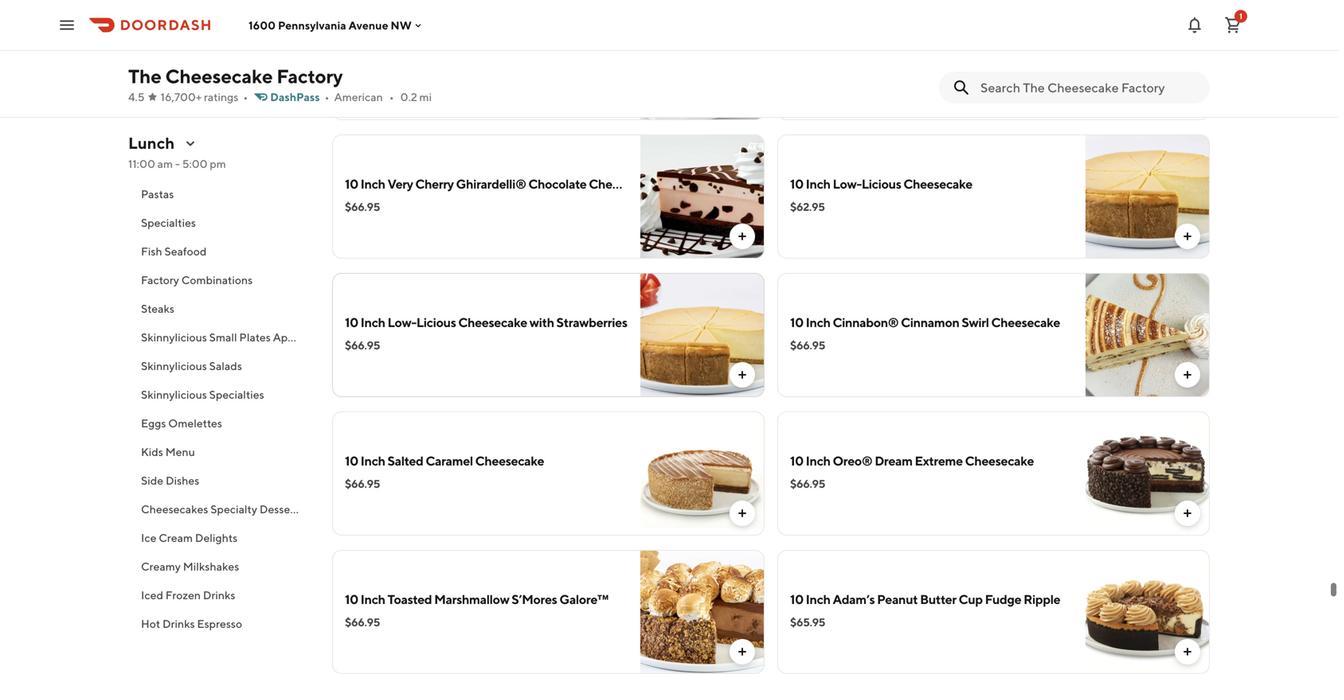 Task type: vqa. For each thing, say whether or not it's contained in the screenshot.
FLAVOR on the left
no



Task type: locate. For each thing, give the bounding box(es) containing it.
0 vertical spatial specialties
[[141, 216, 196, 229]]

10 inch cinnabon® cinnamon swirl cheesecake image
[[1086, 273, 1210, 397]]

• left 0.2
[[389, 90, 394, 104]]

$66.95
[[345, 200, 380, 213], [345, 339, 380, 352], [790, 339, 825, 352], [345, 478, 380, 491], [790, 478, 825, 491], [345, 616, 380, 629]]

kids
[[141, 446, 163, 459]]

1 items, open order cart image
[[1223, 16, 1243, 35]]

salted
[[387, 454, 423, 469]]

menus image
[[184, 137, 197, 150]]

0.2
[[400, 90, 417, 104]]

ice
[[141, 532, 156, 545]]

5:00
[[182, 157, 208, 170]]

inch for 10 inch toasted marshmallow s'mores galore™
[[361, 592, 385, 607]]

specialties down salads
[[209, 388, 264, 401]]

0 horizontal spatial factory
[[141, 274, 179, 287]]

omelettes
[[168, 417, 222, 430]]

skinnylicious up eggs omelettes
[[141, 388, 207, 401]]

low- for 10 inch low-licious cheesecake with strawberries
[[387, 315, 416, 330]]

skinnylicious specialties button
[[128, 381, 313, 409]]

0 vertical spatial skinnylicious
[[141, 331, 207, 344]]

11:00
[[128, 157, 155, 170]]

dashpass •
[[270, 90, 329, 104]]

factory up dashpass •
[[277, 65, 343, 88]]

specialty
[[211, 503, 257, 516]]

plates
[[239, 331, 271, 344]]

skinnylicious down steaks
[[141, 331, 207, 344]]

10 inch pineapple upside-down cheesecake
[[790, 38, 1042, 53]]

specialties inside button
[[209, 388, 264, 401]]

open menu image
[[57, 16, 76, 35]]

1 horizontal spatial •
[[325, 90, 329, 104]]

factory inside button
[[141, 274, 179, 287]]

0 horizontal spatial •
[[243, 90, 248, 104]]

0 vertical spatial drinks
[[203, 589, 235, 602]]

inch for 10 inch oreo® dream extreme cheesecake
[[806, 454, 831, 469]]

drinks inside button
[[203, 589, 235, 602]]

10 for 10 inch very cherry ghirardelli® chocolate cheesecake
[[345, 176, 358, 192]]

desserts
[[260, 503, 303, 516]]

drinks inside button
[[162, 618, 195, 631]]

ripple
[[1024, 592, 1060, 607]]

16,700+
[[161, 90, 202, 104]]

0 vertical spatial add item to cart image
[[1181, 369, 1194, 382]]

10 inch toasted marshmallow s'mores galore™
[[345, 592, 608, 607]]

1 vertical spatial add item to cart image
[[736, 507, 749, 520]]

creamy milkshakes
[[141, 560, 239, 574]]

drinks
[[203, 589, 235, 602], [162, 618, 195, 631]]

$62.95
[[790, 200, 825, 213]]

licious for 10 inch low-licious cheesecake
[[862, 176, 901, 192]]

2 vertical spatial add item to cart image
[[736, 646, 749, 659]]

ghirardelli®
[[456, 176, 526, 192]]

1600 pennsylvania avenue nw
[[249, 19, 412, 32]]

drinks right hot at the left bottom of the page
[[162, 618, 195, 631]]

fudge
[[985, 592, 1021, 607]]

kids menu
[[141, 446, 195, 459]]

espresso
[[197, 618, 242, 631]]

10 inch low-licious cheesecake
[[790, 176, 973, 192]]

1 vertical spatial low-
[[387, 315, 416, 330]]

glamburgers and sandwiches button
[[128, 151, 313, 180]]

factory
[[277, 65, 343, 88], [141, 274, 179, 287]]

2 horizontal spatial •
[[389, 90, 394, 104]]

inch for 10 inch pineapple upside-down cheesecake
[[806, 38, 831, 53]]

cinnabon®
[[833, 315, 899, 330]]

1 horizontal spatial specialties
[[209, 388, 264, 401]]

10 inch pineapple upside-down cheesecake image
[[1086, 0, 1210, 120]]

inch
[[361, 38, 385, 53], [806, 38, 831, 53], [361, 176, 385, 192], [806, 176, 831, 192], [361, 315, 385, 330], [806, 315, 831, 330], [361, 454, 385, 469], [806, 454, 831, 469], [361, 592, 385, 607], [806, 592, 831, 607]]

hot
[[141, 618, 160, 631]]

butter
[[920, 592, 956, 607]]

0 vertical spatial low-
[[833, 176, 862, 192]]

factory up steaks
[[141, 274, 179, 287]]

1 horizontal spatial drinks
[[203, 589, 235, 602]]

2 skinnylicious from the top
[[141, 360, 207, 373]]

1
[[1239, 12, 1243, 21]]

toasted
[[387, 592, 432, 607]]

10 inch salted caramel cheesecake image
[[640, 412, 765, 536]]

american • 0.2 mi
[[334, 90, 432, 104]]

• left american
[[325, 90, 329, 104]]

$66.95 for 10 inch very cherry ghirardelli® chocolate cheesecake
[[345, 200, 380, 213]]

ice cream delights
[[141, 532, 238, 545]]

dream
[[875, 454, 913, 469]]

0 horizontal spatial specialties
[[141, 216, 196, 229]]

inch for 10 inch adam's peanut butter cup fudge ripple
[[806, 592, 831, 607]]

10 inch celebration cheesecake
[[345, 38, 526, 53]]

10 for 10 inch salted caramel cheesecake
[[345, 454, 358, 469]]

skinnylicious for skinnylicious specialties
[[141, 388, 207, 401]]

cheesecakes specialty desserts button
[[128, 495, 313, 524]]

1 horizontal spatial factory
[[277, 65, 343, 88]]

1 vertical spatial factory
[[141, 274, 179, 287]]

specialties up fish seafood
[[141, 216, 196, 229]]

0 horizontal spatial low-
[[387, 315, 416, 330]]

1600 pennsylvania avenue nw button
[[249, 19, 424, 32]]

skinnylicious up skinnylicious specialties
[[141, 360, 207, 373]]

3 • from the left
[[389, 90, 394, 104]]

1 horizontal spatial licious
[[862, 176, 901, 192]]

add item to cart image
[[1181, 92, 1194, 104], [736, 230, 749, 243], [1181, 230, 1194, 243], [736, 369, 749, 382], [1181, 507, 1194, 520], [1181, 646, 1194, 659]]

add item to cart image for galore™
[[736, 646, 749, 659]]

eggs omelettes button
[[128, 409, 313, 438]]

glamburgers and sandwiches
[[141, 159, 293, 172]]

pastas button
[[128, 180, 313, 209]]

1 horizontal spatial low-
[[833, 176, 862, 192]]

drinks down creamy milkshakes button
[[203, 589, 235, 602]]

ratings
[[204, 90, 238, 104]]

• for dashpass •
[[325, 90, 329, 104]]

1 vertical spatial skinnylicious
[[141, 360, 207, 373]]

cream
[[159, 532, 193, 545]]

inch for 10 inch low-licious cheesecake with strawberries
[[361, 315, 385, 330]]

0 vertical spatial licious
[[862, 176, 901, 192]]

factory combinations
[[141, 274, 253, 287]]

inch for 10 inch salted caramel cheesecake
[[361, 454, 385, 469]]

1 • from the left
[[243, 90, 248, 104]]

mi
[[419, 90, 432, 104]]

1 vertical spatial drinks
[[162, 618, 195, 631]]

•
[[243, 90, 248, 104], [325, 90, 329, 104], [389, 90, 394, 104]]

3 skinnylicious from the top
[[141, 388, 207, 401]]

1 vertical spatial licious
[[416, 315, 456, 330]]

factory combinations button
[[128, 266, 313, 295]]

10 inch cinnabon® cinnamon swirl cheesecake
[[790, 315, 1060, 330]]

licious
[[862, 176, 901, 192], [416, 315, 456, 330]]

add item to cart image for chocolate
[[736, 230, 749, 243]]

sandwiches
[[233, 159, 293, 172]]

0 horizontal spatial drinks
[[162, 618, 195, 631]]

peanut
[[877, 592, 918, 607]]

$66.95 for 10 inch oreo® dream extreme cheesecake
[[790, 478, 825, 491]]

extreme
[[915, 454, 963, 469]]

add item to cart image for cheesecake
[[1181, 507, 1194, 520]]

2 • from the left
[[325, 90, 329, 104]]

2 vertical spatial skinnylicious
[[141, 388, 207, 401]]

• down the cheesecake factory
[[243, 90, 248, 104]]

add item to cart image
[[1181, 369, 1194, 382], [736, 507, 749, 520], [736, 646, 749, 659]]

$66.95 for 10 inch low-licious cheesecake with strawberries
[[345, 339, 380, 352]]

1 vertical spatial specialties
[[209, 388, 264, 401]]

10 for 10 inch low-licious cheesecake
[[790, 176, 804, 192]]

steaks button
[[128, 295, 313, 323]]

1 skinnylicious from the top
[[141, 331, 207, 344]]

cheesecake
[[457, 38, 526, 53], [973, 38, 1042, 53], [165, 65, 273, 88], [589, 176, 658, 192], [904, 176, 973, 192], [458, 315, 527, 330], [991, 315, 1060, 330], [475, 454, 544, 469], [965, 454, 1034, 469]]

1 button
[[1217, 9, 1249, 41]]

small
[[209, 331, 237, 344]]

0 vertical spatial factory
[[277, 65, 343, 88]]

10 for 10 inch pineapple upside-down cheesecake
[[790, 38, 804, 53]]

inch for 10 inch very cherry ghirardelli® chocolate cheesecake
[[361, 176, 385, 192]]

low-
[[833, 176, 862, 192], [387, 315, 416, 330]]

specialties
[[141, 216, 196, 229], [209, 388, 264, 401]]

$65.95
[[790, 616, 825, 629]]

notification bell image
[[1185, 16, 1204, 35]]

cheesecakes
[[141, 503, 208, 516]]

$66.95 for 10 inch cinnabon® cinnamon swirl cheesecake
[[790, 339, 825, 352]]

add item to cart image for cup
[[1181, 646, 1194, 659]]

0 horizontal spatial licious
[[416, 315, 456, 330]]

10 for 10 inch adam's peanut butter cup fudge ripple
[[790, 592, 804, 607]]

specialties inside button
[[141, 216, 196, 229]]

licious for 10 inch low-licious cheesecake with strawberries
[[416, 315, 456, 330]]

am
[[157, 157, 173, 170]]

the
[[128, 65, 161, 88]]

10 inch oreo® dream extreme cheesecake
[[790, 454, 1034, 469]]



Task type: describe. For each thing, give the bounding box(es) containing it.
iced frozen drinks
[[141, 589, 235, 602]]

fish seafood button
[[128, 237, 313, 266]]

add item to cart image for with
[[736, 369, 749, 382]]

skinnylicious salads button
[[128, 352, 313, 381]]

dishes
[[166, 474, 199, 487]]

american
[[334, 90, 383, 104]]

fish seafood
[[141, 245, 207, 258]]

down
[[937, 38, 970, 53]]

nw
[[391, 19, 412, 32]]

swirl
[[962, 315, 989, 330]]

iced
[[141, 589, 163, 602]]

milkshakes
[[183, 560, 239, 574]]

10 for 10 inch celebration cheesecake
[[345, 38, 358, 53]]

creamy milkshakes button
[[128, 553, 313, 581]]

skinnylicious small plates appetizers button
[[128, 323, 328, 352]]

low- for 10 inch low-licious cheesecake
[[833, 176, 862, 192]]

side dishes
[[141, 474, 199, 487]]

Item Search search field
[[981, 79, 1197, 96]]

10 inch oreo® dream extreme cheesecake image
[[1086, 412, 1210, 536]]

delights
[[195, 532, 238, 545]]

10 inch very cherry ghirardelli® chocolate cheesecake
[[345, 176, 658, 192]]

iced frozen drinks button
[[128, 581, 313, 610]]

10 for 10 inch oreo® dream extreme cheesecake
[[790, 454, 804, 469]]

cherry
[[415, 176, 454, 192]]

cheesecakes specialty desserts
[[141, 503, 303, 516]]

inch for 10 inch cinnabon® cinnamon swirl cheesecake
[[806, 315, 831, 330]]

side dishes button
[[128, 467, 313, 495]]

-
[[175, 157, 180, 170]]

10 inch adam's peanut butter cup fudge ripple
[[790, 592, 1060, 607]]

salads
[[209, 360, 242, 373]]

10 inch salted caramel cheesecake
[[345, 454, 544, 469]]

strawberries
[[556, 315, 627, 330]]

cup
[[959, 592, 983, 607]]

skinnylicious for skinnylicious small plates appetizers
[[141, 331, 207, 344]]

chocolate
[[528, 176, 587, 192]]

inch for 10 inch celebration cheesecake
[[361, 38, 385, 53]]

lunch
[[128, 134, 175, 153]]

11:00 am - 5:00 pm
[[128, 157, 226, 170]]

and
[[209, 159, 231, 172]]

skinnylicious specialties
[[141, 388, 264, 401]]

hot drinks espresso button
[[128, 610, 313, 639]]

10 for 10 inch toasted marshmallow s'mores galore™
[[345, 592, 358, 607]]

pastas
[[141, 188, 174, 201]]

skinnylicious salads
[[141, 360, 242, 373]]

pm
[[210, 157, 226, 170]]

caramel
[[426, 454, 473, 469]]

specialties button
[[128, 209, 313, 237]]

s'mores
[[512, 592, 557, 607]]

add item to cart image for cheesecake
[[1181, 369, 1194, 382]]

$66.95 for 10 inch salted caramel cheesecake
[[345, 478, 380, 491]]

hot drinks espresso
[[141, 618, 242, 631]]

pineapple
[[833, 38, 890, 53]]

avenue
[[349, 19, 388, 32]]

with
[[529, 315, 554, 330]]

• for american • 0.2 mi
[[389, 90, 394, 104]]

10 inch celebration cheesecake image
[[640, 0, 765, 120]]

adam's
[[833, 592, 875, 607]]

fish
[[141, 245, 162, 258]]

10 inch adam's peanut butter cup fudge ripple image
[[1086, 550, 1210, 675]]

steaks
[[141, 302, 174, 315]]

seafood
[[164, 245, 207, 258]]

very
[[387, 176, 413, 192]]

1600
[[249, 19, 276, 32]]

$66.95 for 10 inch toasted marshmallow s'mores galore™
[[345, 616, 380, 629]]

upside-
[[892, 38, 937, 53]]

10 inch low-licious cheesecake with strawberries image
[[640, 273, 765, 397]]

4.5
[[128, 90, 145, 104]]

pennsylvania
[[278, 19, 346, 32]]

10 inch low-licious cheesecake image
[[1086, 135, 1210, 259]]

side
[[141, 474, 163, 487]]

ice cream delights button
[[128, 524, 313, 553]]

menu
[[165, 446, 195, 459]]

oreo®
[[833, 454, 872, 469]]

10 for 10 inch cinnabon® cinnamon swirl cheesecake
[[790, 315, 804, 330]]

cinnamon
[[901, 315, 959, 330]]

marshmallow
[[434, 592, 509, 607]]

dashpass
[[270, 90, 320, 104]]

10 inch toasted marshmallow s'mores galore™ image
[[640, 550, 765, 675]]

10 inch low-licious cheesecake with strawberries
[[345, 315, 627, 330]]

10 inch very cherry ghirardelli® chocolate cheesecake image
[[640, 135, 765, 259]]

eggs
[[141, 417, 166, 430]]

skinnylicious for skinnylicious salads
[[141, 360, 207, 373]]

creamy
[[141, 560, 181, 574]]

kids menu button
[[128, 438, 313, 467]]

galore™
[[559, 592, 608, 607]]

10 for 10 inch low-licious cheesecake with strawberries
[[345, 315, 358, 330]]

the cheesecake factory
[[128, 65, 343, 88]]

inch for 10 inch low-licious cheesecake
[[806, 176, 831, 192]]

celebration
[[387, 38, 454, 53]]

skinnylicious small plates appetizers
[[141, 331, 328, 344]]

glamburgers
[[141, 159, 207, 172]]



